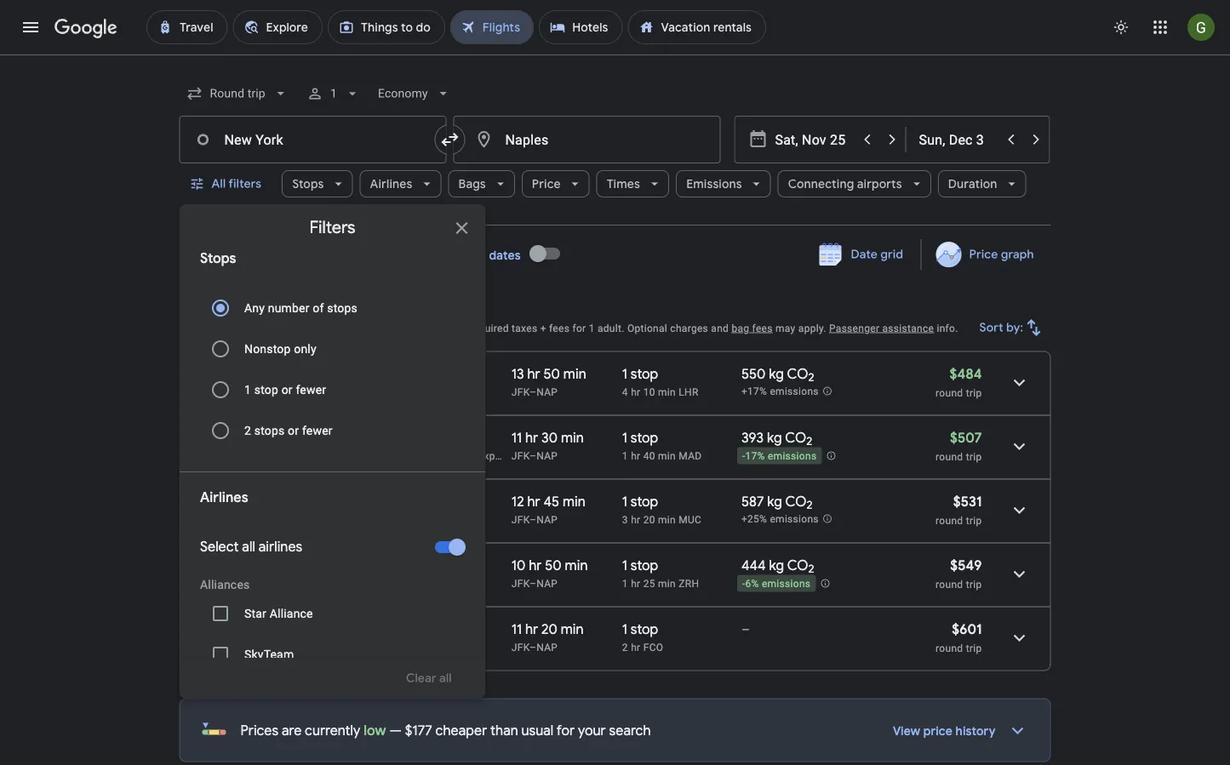 Task type: locate. For each thing, give the bounding box(es) containing it.
hr inside the 1 stop 3 hr 20 min muc
[[631, 514, 641, 526]]

1 vertical spatial -
[[742, 578, 745, 590]]

co inside 393 kg co 2
[[785, 429, 806, 447]]

stops up convenience
[[327, 301, 357, 315]]

1 vertical spatial price
[[969, 247, 998, 262]]

of
[[312, 301, 324, 315]]

4 round from the top
[[936, 578, 963, 590]]

– down total duration 11 hr 20 min. element
[[530, 641, 537, 653]]

iberia
[[448, 450, 475, 462]]

round inside $601 round trip
[[936, 642, 963, 654]]

kg up -17% emissions
[[767, 429, 782, 447]]

0 horizontal spatial 20
[[541, 621, 558, 638]]

1 - from the top
[[742, 451, 745, 462]]

0 horizontal spatial airlines
[[200, 489, 248, 507]]

trip
[[966, 387, 982, 399], [966, 451, 982, 463], [966, 515, 982, 527], [966, 578, 982, 590], [966, 642, 982, 654]]

prices are currently low — $177 cheaper than usual for your search
[[240, 722, 651, 739]]

0 vertical spatial stops
[[292, 176, 324, 192]]

45
[[544, 493, 559, 510]]

sort by: button
[[973, 307, 1051, 348]]

graph
[[1001, 247, 1034, 262]]

may
[[776, 322, 796, 334]]

1 stop flight. element up the 3
[[622, 493, 658, 513]]

round for $507
[[936, 451, 963, 463]]

trip down $507
[[966, 451, 982, 463]]

trip inside $601 round trip
[[966, 642, 982, 654]]

price right on
[[264, 322, 288, 334]]

1 inside 1 stop 4 hr 10 min lhr
[[622, 365, 627, 383]]

stops
[[292, 176, 324, 192], [200, 250, 236, 267]]

1 stop flight. element up 25
[[622, 557, 658, 577]]

price
[[532, 176, 561, 192], [969, 247, 998, 262]]

None search field
[[179, 73, 1051, 765]]

apply.
[[798, 322, 826, 334]]

2 up -17% emissions
[[806, 434, 812, 449]]

1 1 stop flight. element from the top
[[622, 365, 658, 385]]

1 horizontal spatial stops
[[292, 176, 324, 192]]

2 inside 550 kg co 2
[[808, 370, 814, 385]]

nap down 45
[[537, 514, 558, 526]]

11
[[511, 429, 522, 447], [511, 621, 522, 638]]

2 nap from the top
[[537, 450, 558, 462]]

50 down 12 hr 45 min jfk – nap
[[545, 557, 562, 574]]

-6% emissions
[[742, 578, 811, 590]]

jfk inside 12 hr 45 min jfk – nap
[[511, 514, 530, 526]]

0 vertical spatial airlines
[[370, 176, 413, 192]]

9:00 pm
[[258, 557, 310, 574], [258, 621, 310, 638]]

2 up -6% emissions
[[808, 562, 814, 577]]

stop inside stops option group
[[254, 383, 278, 397]]

1 fees from the left
[[549, 322, 570, 334]]

4 1 stop flight. element from the top
[[622, 557, 658, 577]]

any left dates
[[464, 248, 486, 263]]

13
[[511, 365, 524, 383]]

stop up layover (1 of 1) is a 4 hr 10 min layover at heathrow airport in london. element
[[631, 365, 658, 383]]

5 round from the top
[[936, 642, 963, 654]]

5 nap from the top
[[537, 641, 558, 653]]

and left bag
[[711, 322, 729, 334]]

1 for 1 stop 1 hr 25 min zrh
[[622, 557, 627, 574]]

0 vertical spatial 20
[[643, 514, 655, 526]]

1 vertical spatial stops
[[200, 250, 236, 267]]

$484 round trip
[[936, 365, 982, 399]]

stops option group
[[200, 288, 465, 451]]

0 vertical spatial price
[[532, 176, 561, 192]]

hr right 12 at the bottom
[[527, 493, 540, 510]]

stop inside the 1 stop 3 hr 20 min muc
[[631, 493, 658, 510]]

5 trip from the top
[[966, 642, 982, 654]]

1 inside stops option group
[[244, 383, 251, 397]]

any inside stops option group
[[244, 301, 264, 315]]

jfk inside 10 hr 50 min jfk – nap
[[511, 578, 530, 590]]

hr left 25
[[631, 578, 641, 590]]

1 and from the left
[[290, 322, 308, 334]]

3 round from the top
[[936, 515, 963, 527]]

1 vertical spatial 9:00 pm
[[258, 621, 310, 638]]

1 vertical spatial 50
[[545, 557, 562, 574]]

emissions
[[770, 386, 819, 398], [768, 451, 817, 462], [770, 514, 819, 525], [762, 578, 811, 590]]

prices
[[400, 322, 430, 334], [240, 722, 279, 739]]

2 jfk from the top
[[511, 450, 530, 462]]

or
[[281, 383, 292, 397], [287, 424, 299, 438]]

co up +17% emissions
[[787, 365, 808, 383]]

co up +25% emissions
[[785, 493, 807, 510]]

adult.
[[598, 322, 625, 334]]

4 trip from the top
[[966, 578, 982, 590]]

mad
[[679, 450, 702, 462]]

stop up 40
[[631, 429, 658, 447]]

charges
[[670, 322, 708, 334]]

20 down 10 hr 50 min jfk – nap
[[541, 621, 558, 638]]

550 kg co 2
[[741, 365, 814, 385]]

None text field
[[179, 116, 447, 163], [453, 116, 721, 163], [179, 116, 447, 163], [453, 116, 721, 163]]

co inside 444 kg co 2
[[787, 557, 808, 574]]

jfk down 13
[[511, 386, 530, 398]]

0 vertical spatial 9:00 pm
[[258, 557, 310, 574]]

stop inside 1 stop 1 hr 40 min mad
[[631, 429, 658, 447]]

ita
[[258, 641, 274, 653]]

taxes
[[512, 322, 537, 334]]

flight details. leaves john f. kennedy international airport at 10:30 pm on saturday, november 25 and arrives at naples international airport at 6:20 pm on sunday, november 26. image
[[999, 362, 1040, 403]]

20 inside '11 hr 20 min jfk – nap'
[[541, 621, 558, 638]]

1 button
[[299, 73, 368, 114]]

2 11 from the top
[[511, 621, 522, 638]]

round for $549
[[936, 578, 963, 590]]

star
[[244, 607, 266, 621]]

444 kg co 2
[[741, 557, 814, 577]]

round inside $507 round trip
[[936, 451, 963, 463]]

1 stop flight. element for 10 hr 50 min
[[622, 557, 658, 577]]

co inside 550 kg co 2
[[787, 365, 808, 383]]

price right the bags popup button
[[532, 176, 561, 192]]

stop up 25
[[631, 557, 658, 574]]

0 vertical spatial 50
[[544, 365, 560, 383]]

hr left 30
[[525, 429, 538, 447]]

-
[[742, 451, 745, 462], [742, 578, 745, 590]]

4
[[622, 386, 628, 398]]

Return text field
[[919, 117, 997, 163]]

on
[[249, 322, 261, 334]]

1 horizontal spatial any
[[464, 248, 486, 263]]

1 stop flight. element
[[622, 365, 658, 385], [622, 429, 658, 449], [622, 493, 658, 513], [622, 557, 658, 577], [622, 621, 658, 641]]

layover (1 of 1) is a 4 hr 10 min layover at heathrow airport in london. element
[[622, 385, 733, 399]]

min inside 13 hr 50 min jfk – nap
[[563, 365, 586, 383]]

3 nap from the top
[[537, 514, 558, 526]]

dates
[[489, 248, 521, 263]]

stop for 10 hr 50 min
[[631, 557, 658, 574]]

round inside $531 round trip
[[936, 515, 963, 527]]

required
[[470, 322, 509, 334]]

select all airlines
[[200, 538, 302, 556]]

jfk down 12 at the bottom
[[511, 514, 530, 526]]

1 stop flight. element up fco
[[622, 621, 658, 641]]

min right 25
[[658, 578, 676, 590]]

total duration 12 hr 45 min. element
[[511, 493, 622, 513]]

kg inside 444 kg co 2
[[769, 557, 784, 574]]

hr left 40
[[631, 450, 641, 462]]

price graph
[[969, 247, 1034, 262]]

2 up +17% emissions
[[808, 370, 814, 385]]

1 horizontal spatial 10
[[643, 386, 655, 398]]

layover (1 of 1) is a 3 hr 20 min layover at munich international airport in munich. element
[[622, 513, 733, 527]]

any for any number of stops
[[244, 301, 264, 315]]

2 inside 444 kg co 2
[[808, 562, 814, 577]]

1 trip from the top
[[966, 387, 982, 399]]

any up on
[[244, 301, 264, 315]]

2 inside 393 kg co 2
[[806, 434, 812, 449]]

trip for $549
[[966, 578, 982, 590]]

1 horizontal spatial price
[[969, 247, 998, 262]]

stop inside 1 stop 4 hr 10 min lhr
[[631, 365, 658, 383]]

stop for 11 hr 30 min
[[631, 429, 658, 447]]

round down $549 on the bottom
[[936, 578, 963, 590]]

11 inside 8:40 pm – 2:10 pm operated by iberia express 11 hr 30 min jfk – nap
[[511, 429, 522, 447]]

stop inside 1 stop 1 hr 25 min zrh
[[631, 557, 658, 574]]

nap for 10
[[537, 578, 558, 590]]

jfk inside '11 hr 20 min jfk – nap'
[[511, 641, 530, 653]]

550
[[741, 365, 766, 383]]

nap inside 12 hr 45 min jfk – nap
[[537, 514, 558, 526]]

co up -6% emissions
[[787, 557, 808, 574]]

2 for 12 hr 45 min
[[807, 498, 813, 513]]

price left graph
[[969, 247, 998, 262]]

stops left prices
[[200, 250, 236, 267]]

0 horizontal spatial price
[[532, 176, 561, 192]]

9:00 pm up ita
[[258, 621, 310, 638]]

and down any number of stops
[[290, 322, 308, 334]]

2 trip from the top
[[966, 451, 982, 463]]

round inside "$549 round trip"
[[936, 578, 963, 590]]

0 vertical spatial prices
[[400, 322, 430, 334]]

by
[[434, 450, 445, 462]]

flight details. leaves john f. kennedy international airport at 9:00 pm on saturday, november 25 and arrives at naples international airport at 1:50 pm on sunday, november 26. image
[[999, 554, 1040, 595]]

trip down $549 on the bottom
[[966, 578, 982, 590]]

- for 444
[[742, 578, 745, 590]]

0 vertical spatial -
[[742, 451, 745, 462]]

hr inside 1 stop 4 hr 10 min lhr
[[631, 386, 641, 398]]

prices left include
[[400, 322, 430, 334]]

round down $507 text field
[[936, 451, 963, 463]]

min right 30
[[561, 429, 584, 447]]

find the best price region
[[179, 233, 1051, 283]]

co
[[787, 365, 808, 383], [785, 429, 806, 447], [785, 493, 807, 510], [787, 557, 808, 574]]

12 hr 45 min jfk – nap
[[511, 493, 586, 526]]

kg for 550
[[769, 365, 784, 383]]

12
[[511, 493, 524, 510]]

1 stop flight. element up "4" at the right bottom of the page
[[622, 365, 658, 385]]

trip inside "$549 round trip"
[[966, 578, 982, 590]]

any inside "find the best price" region
[[464, 248, 486, 263]]

stops up filters
[[292, 176, 324, 192]]

10 inside 10 hr 50 min jfk – nap
[[511, 557, 526, 574]]

1 nap from the top
[[537, 386, 558, 398]]

2 round from the top
[[936, 451, 963, 463]]

hr left fco
[[631, 641, 641, 653]]

all
[[212, 176, 226, 192]]

track prices
[[208, 248, 278, 263]]

10 inside 1 stop 4 hr 10 min lhr
[[643, 386, 655, 398]]

$549
[[950, 557, 982, 574]]

hr down 12 hr 45 min jfk – nap
[[529, 557, 542, 574]]

for left the adult.
[[572, 322, 586, 334]]

emissions down 587 kg co 2
[[770, 514, 819, 525]]

1 horizontal spatial fees
[[752, 322, 773, 334]]

jfk up 12 at the bottom
[[511, 450, 530, 462]]

2
[[808, 370, 814, 385], [244, 424, 251, 438], [806, 434, 812, 449], [807, 498, 813, 513], [808, 562, 814, 577], [622, 641, 628, 653]]

price inside button
[[969, 247, 998, 262]]

9:00 pm inside the 9:00 pm – swiss
[[258, 557, 310, 574]]

11 down 10 hr 50 min jfk – nap
[[511, 621, 522, 638]]

2 inside 1 stop 2 hr fco
[[622, 641, 628, 653]]

round down $531
[[936, 515, 963, 527]]

1 stop flight. element for 12 hr 45 min
[[622, 493, 658, 513]]

$531
[[953, 493, 982, 510]]

min right 13
[[563, 365, 586, 383]]

nap down 30
[[537, 450, 558, 462]]

round inside $484 round trip
[[936, 387, 963, 399]]

2 up +25% emissions
[[807, 498, 813, 513]]

1 round from the top
[[936, 387, 963, 399]]

None field
[[179, 78, 296, 109], [371, 78, 458, 109], [179, 78, 296, 109], [371, 78, 458, 109]]

5 1 stop flight. element from the top
[[622, 621, 658, 641]]

0 vertical spatial or
[[281, 383, 292, 397]]

50
[[544, 365, 560, 383], [545, 557, 562, 574]]

– up british
[[319, 365, 327, 383]]

trip inside $507 round trip
[[966, 451, 982, 463]]

– down total duration 10 hr 50 min. element
[[530, 578, 537, 590]]

total duration 11 hr 20 min. element
[[511, 621, 622, 641]]

nap down total duration 10 hr 50 min. element
[[537, 578, 558, 590]]

1 vertical spatial price
[[923, 724, 953, 739]]

price right view
[[923, 724, 953, 739]]

3 jfk from the top
[[511, 514, 530, 526]]

jfk inside 13 hr 50 min jfk – nap
[[511, 386, 530, 398]]

round down '601 us dollars' text field
[[936, 642, 963, 654]]

jfk
[[511, 386, 530, 398], [511, 450, 530, 462], [511, 514, 530, 526], [511, 578, 530, 590], [511, 641, 530, 653]]

1 vertical spatial or
[[287, 424, 299, 438]]

hr right "4" at the right bottom of the page
[[631, 386, 641, 398]]

skyteam
[[244, 647, 294, 661]]

for
[[572, 322, 586, 334], [557, 722, 575, 739]]

0 vertical spatial 11
[[511, 429, 522, 447]]

1 9:00 pm from the top
[[258, 557, 310, 574]]

444
[[741, 557, 766, 574]]

price inside popup button
[[532, 176, 561, 192]]

airlines right stops popup button
[[370, 176, 413, 192]]

– inside '11 hr 20 min jfk – nap'
[[530, 641, 537, 653]]

layover (1 of 1) is a 1 hr 25 min layover at zurich airport in zürich. element
[[622, 577, 733, 590]]

20 inside the 1 stop 3 hr 20 min muc
[[643, 514, 655, 526]]

50 right 13
[[544, 365, 560, 383]]

fees right +
[[549, 322, 570, 334]]

50 for 10
[[545, 557, 562, 574]]

1 vertical spatial prices
[[240, 722, 279, 739]]

1 jfk from the top
[[511, 386, 530, 398]]

1 inside popup button
[[330, 86, 337, 100]]

co up -17% emissions
[[785, 429, 806, 447]]

trip down $484
[[966, 387, 982, 399]]

5 jfk from the top
[[511, 641, 530, 653]]

kg up +17% emissions
[[769, 365, 784, 383]]

layover (1 of 1) is a 1 hr 40 min layover at adolfo suárez madrid–barajas airport in madrid. element
[[622, 449, 733, 463]]

trip inside $531 round trip
[[966, 515, 982, 527]]

bags button
[[448, 163, 515, 204]]

any
[[464, 248, 486, 263], [244, 301, 264, 315]]

kg inside 587 kg co 2
[[767, 493, 782, 510]]

nap inside '11 hr 20 min jfk – nap'
[[537, 641, 558, 653]]

stop down nonstop
[[254, 383, 278, 397]]

hr down 10 hr 50 min jfk – nap
[[525, 621, 538, 638]]

trip inside $484 round trip
[[966, 387, 982, 399]]

assistance
[[882, 322, 934, 334]]

2 9:00 pm from the top
[[258, 621, 310, 638]]

50 inside 10 hr 50 min jfk – nap
[[545, 557, 562, 574]]

nap inside 13 hr 50 min jfk – nap
[[537, 386, 558, 398]]

min down 12 hr 45 min jfk – nap
[[565, 557, 588, 574]]

1 for 1 stop 3 hr 20 min muc
[[622, 493, 627, 510]]

1 vertical spatial airlines
[[200, 489, 248, 507]]

stop inside 1 stop 2 hr fco
[[631, 621, 658, 638]]

4 nap from the top
[[537, 578, 558, 590]]

1 vertical spatial any
[[244, 301, 264, 315]]

- down '393'
[[742, 451, 745, 462]]

stops down american, on the left
[[254, 424, 284, 438]]

0 horizontal spatial prices
[[240, 722, 279, 739]]

0 horizontal spatial and
[[290, 322, 308, 334]]

hr inside 1 stop 1 hr 40 min mad
[[631, 450, 641, 462]]

– inside 13 hr 50 min jfk – nap
[[530, 386, 537, 398]]

round
[[936, 387, 963, 399], [936, 451, 963, 463], [936, 515, 963, 527], [936, 578, 963, 590], [936, 642, 963, 654]]

min down 10 hr 50 min jfk – nap
[[561, 621, 584, 638]]

min right 45
[[563, 493, 586, 510]]

2 - from the top
[[742, 578, 745, 590]]

jfk down total duration 11 hr 20 min. element
[[511, 641, 530, 653]]

601 US dollars text field
[[952, 621, 982, 638]]

min left lhr
[[658, 386, 676, 398]]

1 vertical spatial for
[[557, 722, 575, 739]]

trip down '601 us dollars' text field
[[966, 642, 982, 654]]

1 stop flight. element up 40
[[622, 429, 658, 449]]

co inside 587 kg co 2
[[785, 493, 807, 510]]

$507
[[950, 429, 982, 447]]

total duration 13 hr 50 min. element
[[511, 365, 622, 385]]

emissions button
[[676, 163, 771, 204]]

9:00 pm inside 9:00 pm – ita
[[258, 621, 310, 638]]

6%
[[745, 578, 759, 590]]

0 vertical spatial price
[[264, 322, 288, 334]]

0 horizontal spatial 10
[[511, 557, 526, 574]]

0 horizontal spatial any
[[244, 301, 264, 315]]

11 inside '11 hr 20 min jfk – nap'
[[511, 621, 522, 638]]

nap down total duration 11 hr 20 min. element
[[537, 641, 558, 653]]

fees right bag
[[752, 322, 773, 334]]

2:10 pm
[[324, 429, 372, 447]]

0 vertical spatial any
[[464, 248, 486, 263]]

587 kg co 2
[[741, 493, 813, 513]]

kg up +25% emissions
[[767, 493, 782, 510]]

1 vertical spatial fewer
[[302, 424, 332, 438]]

trip for $507
[[966, 451, 982, 463]]

nap down total duration 13 hr 50 min. 'element'
[[537, 386, 558, 398]]

1 horizontal spatial airlines
[[370, 176, 413, 192]]

1 for 1 stop 4 hr 10 min lhr
[[622, 365, 627, 383]]

round for $531
[[936, 515, 963, 527]]

trip down $531
[[966, 515, 982, 527]]

1 vertical spatial 20
[[541, 621, 558, 638]]

11 hr 20 min jfk – nap
[[511, 621, 584, 653]]

– right express
[[530, 450, 537, 462]]

1 stop flight. element for 11 hr 30 min
[[622, 429, 658, 449]]

emissions down 550 kg co 2
[[770, 386, 819, 398]]

4 jfk from the top
[[511, 578, 530, 590]]

trip for $531
[[966, 515, 982, 527]]

3 1 stop flight. element from the top
[[622, 493, 658, 513]]

– down total duration 13 hr 50 min. 'element'
[[530, 386, 537, 398]]

min right 40
[[658, 450, 676, 462]]

view price history
[[893, 724, 996, 739]]

sort by:
[[980, 320, 1024, 335]]

any for any dates
[[464, 248, 486, 263]]

1 inside the 1 stop 3 hr 20 min muc
[[622, 493, 627, 510]]

airlines up select
[[200, 489, 248, 507]]

11 up express
[[511, 429, 522, 447]]

3 trip from the top
[[966, 515, 982, 527]]

nap for 11
[[537, 641, 558, 653]]

grid
[[881, 247, 903, 262]]

50 for 13
[[544, 365, 560, 383]]

0 horizontal spatial fees
[[549, 322, 570, 334]]

– right 'alliance'
[[313, 621, 322, 638]]

select
[[200, 538, 238, 556]]

best departing flights main content
[[179, 233, 1051, 765]]

30
[[541, 429, 558, 447]]

fees
[[549, 322, 570, 334], [752, 322, 773, 334]]

muc
[[679, 514, 702, 526]]

flight details. leaves john f. kennedy international airport at 9:00 pm on saturday, november 25 and arrives at naples international airport at 2:20 pm on sunday, november 26. image
[[999, 618, 1040, 658]]

1 vertical spatial 10
[[511, 557, 526, 574]]

min
[[563, 365, 586, 383], [658, 386, 676, 398], [561, 429, 584, 447], [658, 450, 676, 462], [563, 493, 586, 510], [658, 514, 676, 526], [565, 557, 588, 574], [658, 578, 676, 590], [561, 621, 584, 638]]

jfk for 11
[[511, 641, 530, 653]]

nap
[[537, 386, 558, 398], [537, 450, 558, 462], [537, 514, 558, 526], [537, 578, 558, 590], [537, 641, 558, 653]]

1 horizontal spatial prices
[[400, 322, 430, 334]]

0 vertical spatial fewer
[[295, 383, 326, 397]]

hr right the 3
[[631, 514, 641, 526]]

round down $484
[[936, 387, 963, 399]]

1 11 from the top
[[511, 429, 522, 447]]

for left "your"
[[557, 722, 575, 739]]

hr inside 13 hr 50 min jfk – nap
[[527, 365, 540, 383]]

– down total duration 12 hr 45 min. element
[[530, 514, 537, 526]]

5:30 pm
[[258, 493, 309, 510]]

9:00 pm down airlines
[[258, 557, 310, 574]]

2 inside 587 kg co 2
[[807, 498, 813, 513]]

jfk down total duration 10 hr 50 min. element
[[511, 578, 530, 590]]

1
[[330, 86, 337, 100], [589, 322, 595, 334], [622, 365, 627, 383], [244, 383, 251, 397], [622, 429, 627, 447], [622, 450, 628, 462], [622, 493, 627, 510], [622, 557, 627, 574], [622, 578, 628, 590], [622, 621, 627, 638]]

nap inside 10 hr 50 min jfk – nap
[[537, 578, 558, 590]]

Departure time: 9:00 PM. text field
[[258, 621, 310, 638]]

kg inside 550 kg co 2
[[769, 365, 784, 383]]

20
[[643, 514, 655, 526], [541, 621, 558, 638]]

kg inside 393 kg co 2
[[767, 429, 782, 447]]

1 vertical spatial 11
[[511, 621, 522, 638]]

—
[[389, 722, 402, 739]]

– left 2:10 pm
[[313, 429, 321, 447]]

hr inside 1 stop 1 hr 25 min zrh
[[631, 578, 641, 590]]

2 left 8:40 pm text box
[[244, 424, 251, 438]]

50 inside 13 hr 50 min jfk – nap
[[544, 365, 560, 383]]

layover (1 of 1) is a 2 hr layover at leonardo da vinci–fiumicino airport in rome. element
[[622, 641, 733, 654]]

10 right "4" at the right bottom of the page
[[643, 386, 655, 398]]

stop up fco
[[631, 621, 658, 638]]

1 horizontal spatial stops
[[327, 301, 357, 315]]

airlines button
[[360, 163, 441, 204]]

search
[[609, 722, 651, 739]]

– right departure time: 9:00 pm. text field
[[313, 557, 322, 574]]

1 horizontal spatial and
[[711, 322, 729, 334]]

1 horizontal spatial 20
[[643, 514, 655, 526]]

0 vertical spatial 10
[[643, 386, 655, 398]]

are
[[282, 722, 302, 739]]

or for stops
[[287, 424, 299, 438]]

leaves john f. kennedy international airport at 8:40 pm on saturday, november 25 and arrives at naples international airport at 2:10 pm on sunday, november 26. element
[[258, 429, 380, 447]]

1 inside 1 stop 2 hr fco
[[622, 621, 627, 638]]

0 horizontal spatial stops
[[254, 424, 284, 438]]

Arrival time: 2:10 PM on  Sunday, November 26. text field
[[324, 429, 380, 447]]

2 1 stop flight. element from the top
[[622, 429, 658, 449]]

– down 6%
[[741, 621, 750, 638]]

min inside 1 stop 1 hr 25 min zrh
[[658, 578, 676, 590]]



Task type: describe. For each thing, give the bounding box(es) containing it.
549 US dollars text field
[[950, 557, 982, 574]]

kg for 444
[[769, 557, 784, 574]]

co for 444
[[787, 557, 808, 574]]

+17% emissions
[[741, 386, 819, 398]]

emissions
[[686, 176, 742, 192]]

– inside the 9:00 pm – swiss
[[313, 557, 322, 574]]

operated
[[388, 450, 432, 462]]

ranked
[[179, 322, 214, 334]]

1 for 1 stop 2 hr fco
[[622, 621, 627, 638]]

stop for 12 hr 45 min
[[631, 493, 658, 510]]

alliances
[[200, 578, 249, 592]]

duration button
[[938, 163, 1026, 204]]

2 stops or fewer
[[244, 424, 332, 438]]

express
[[478, 450, 516, 462]]

– inside 10:30 pm – american, british airways
[[319, 365, 327, 383]]

optional
[[627, 322, 667, 334]]

leaves john f. kennedy international airport at 10:30 pm on saturday, november 25 and arrives at naples international airport at 6:20 pm on sunday, november 26. element
[[258, 365, 388, 383]]

484 US dollars text field
[[950, 365, 982, 383]]

sort
[[980, 320, 1004, 335]]

13 hr 50 min jfk – nap
[[511, 365, 586, 398]]

2 inside stops option group
[[244, 424, 251, 438]]

0 horizontal spatial stops
[[200, 250, 236, 267]]

nonstop
[[244, 342, 290, 356]]

0 vertical spatial for
[[572, 322, 586, 334]]

9:00 pm – ita
[[258, 621, 325, 653]]

stops button
[[282, 163, 353, 204]]

connecting
[[788, 176, 854, 192]]

Departure time: 9:00 PM. text field
[[258, 557, 310, 574]]

1 stop 3 hr 20 min muc
[[622, 493, 702, 526]]

trip for $601
[[966, 642, 982, 654]]

price for price graph
[[969, 247, 998, 262]]

hr inside 12 hr 45 min jfk – nap
[[527, 493, 540, 510]]

$601
[[952, 621, 982, 638]]

25
[[643, 578, 655, 590]]

any number of stops
[[244, 301, 357, 315]]

jfk for 12
[[511, 514, 530, 526]]

2 and from the left
[[711, 322, 729, 334]]

currently
[[305, 722, 360, 739]]

prices for prices are currently low — $177 cheaper than usual for your search
[[240, 722, 279, 739]]

+17%
[[741, 386, 767, 398]]

flight details. leaves john f. kennedy international airport at 5:30 pm on saturday, november 25 and arrives at naples international airport at 12:15 pm on sunday, november 26. image
[[999, 490, 1040, 531]]

+
[[540, 322, 546, 334]]

track
[[208, 248, 239, 263]]

10:30 pm
[[258, 365, 315, 383]]

1 for 1 stop 1 hr 40 min mad
[[622, 429, 627, 447]]

kg for 393
[[767, 429, 782, 447]]

swiss
[[258, 578, 290, 590]]

hr inside 1 stop 2 hr fco
[[631, 641, 641, 653]]

9:00 pm for 10
[[258, 557, 310, 574]]

2 fees from the left
[[752, 322, 773, 334]]

prices
[[242, 248, 278, 263]]

departing
[[219, 296, 297, 318]]

star alliance
[[244, 607, 313, 621]]

than
[[490, 722, 518, 739]]

– inside 9:00 pm – ita
[[313, 621, 322, 638]]

all filters button
[[179, 163, 275, 204]]

usual
[[522, 722, 554, 739]]

stop for 13 hr 50 min
[[631, 365, 658, 383]]

min inside the 1 stop 3 hr 20 min muc
[[658, 514, 676, 526]]

times button
[[597, 163, 669, 204]]

– inside 12 hr 45 min jfk – nap
[[530, 514, 537, 526]]

jfk for 10
[[511, 578, 530, 590]]

Departure text field
[[775, 117, 853, 163]]

$531 round trip
[[936, 493, 982, 527]]

passenger assistance button
[[829, 322, 934, 334]]

view price history image
[[997, 710, 1038, 751]]

min inside 12 hr 45 min jfk – nap
[[563, 493, 586, 510]]

-17% emissions
[[742, 451, 817, 462]]

trip for $484
[[966, 387, 982, 399]]

hr inside 8:40 pm – 2:10 pm operated by iberia express 11 hr 30 min jfk – nap
[[525, 429, 538, 447]]

emissions down 393 kg co 2
[[768, 451, 817, 462]]

price graph button
[[925, 239, 1048, 270]]

bag fees button
[[732, 322, 773, 334]]

- for 393
[[742, 451, 745, 462]]

date
[[851, 247, 878, 262]]

emissions down 444 kg co 2 at the right of page
[[762, 578, 811, 590]]

airports
[[857, 176, 902, 192]]

include
[[432, 322, 467, 334]]

2 for 13 hr 50 min
[[808, 370, 814, 385]]

all
[[242, 538, 255, 556]]

bag
[[732, 322, 749, 334]]

jfk inside 8:40 pm – 2:10 pm operated by iberia express 11 hr 30 min jfk – nap
[[511, 450, 530, 462]]

fewer for 2 stops or fewer
[[302, 424, 332, 438]]

nonstop only
[[244, 342, 316, 356]]

10:30 pm – american, british airways
[[258, 365, 380, 398]]

view
[[893, 724, 920, 739]]

2 for 10 hr 50 min
[[808, 562, 814, 577]]

british
[[309, 386, 340, 398]]

main menu image
[[20, 17, 41, 37]]

duration
[[948, 176, 997, 192]]

bags
[[458, 176, 486, 192]]

393
[[741, 429, 764, 447]]

2 for 11 hr 30 min
[[806, 434, 812, 449]]

zrh
[[679, 578, 699, 590]]

loading results progress bar
[[0, 54, 1230, 58]]

co for 393
[[785, 429, 806, 447]]

8:40 pm – 2:10 pm operated by iberia express 11 hr 30 min jfk – nap
[[258, 429, 584, 462]]

any dates
[[464, 248, 521, 263]]

1 stop flight. element for 13 hr 50 min
[[622, 365, 658, 385]]

alliance
[[269, 607, 313, 621]]

531 US dollars text field
[[953, 493, 982, 510]]

fewer for 1 stop or fewer
[[295, 383, 326, 397]]

prices for prices include required taxes + fees for 1 adult. optional charges and bag fees may apply. passenger assistance
[[400, 322, 430, 334]]

close dialog image
[[452, 218, 472, 238]]

min inside 10 hr 50 min jfk – nap
[[565, 557, 588, 574]]

cheaper
[[436, 722, 487, 739]]

stop for 11 hr 20 min
[[631, 621, 658, 638]]

1 stop 4 hr 10 min lhr
[[622, 365, 699, 398]]

airlines inside airlines popup button
[[370, 176, 413, 192]]

0 horizontal spatial price
[[264, 322, 288, 334]]

airlines
[[258, 538, 302, 556]]

– inside 10 hr 50 min jfk – nap
[[530, 578, 537, 590]]

total duration 10 hr 50 min. element
[[511, 557, 622, 577]]

$177
[[405, 722, 432, 739]]

round for $601
[[936, 642, 963, 654]]

filters
[[309, 216, 355, 238]]

based
[[217, 322, 246, 334]]

9:00 pm for 11
[[258, 621, 310, 638]]

price for price
[[532, 176, 561, 192]]

587
[[741, 493, 764, 510]]

or for stop
[[281, 383, 292, 397]]

3
[[622, 514, 628, 526]]

convenience
[[311, 322, 371, 334]]

date grid button
[[807, 239, 917, 270]]

min inside 1 stop 1 hr 40 min mad
[[658, 450, 676, 462]]

nap for 12
[[537, 514, 558, 526]]

17%
[[745, 451, 765, 462]]

kg for 587
[[767, 493, 782, 510]]

1 vertical spatial stops
[[254, 424, 284, 438]]

jfk for 13
[[511, 386, 530, 398]]

connecting airports
[[788, 176, 902, 192]]

best departing flights
[[179, 296, 350, 318]]

only
[[293, 342, 316, 356]]

1 stop 2 hr fco
[[622, 621, 663, 653]]

filters
[[228, 176, 261, 192]]

8:40 pm
[[258, 429, 309, 447]]

min inside 1 stop 4 hr 10 min lhr
[[658, 386, 676, 398]]

ranked based on price and convenience
[[179, 322, 371, 334]]

nap inside 8:40 pm – 2:10 pm operated by iberia express 11 hr 30 min jfk – nap
[[537, 450, 558, 462]]

min inside '11 hr 20 min jfk – nap'
[[561, 621, 584, 638]]

0 vertical spatial stops
[[327, 301, 357, 315]]

swap origin and destination. image
[[440, 129, 460, 150]]

min inside 8:40 pm – 2:10 pm operated by iberia express 11 hr 30 min jfk – nap
[[561, 429, 584, 447]]

1 horizontal spatial price
[[923, 724, 953, 739]]

Departure time: 8:40 PM. text field
[[258, 429, 309, 447]]

co for 587
[[785, 493, 807, 510]]

leaves john f. kennedy international airport at 9:00 pm on saturday, november 25 and arrives at naples international airport at 2:20 pm on sunday, november 26. element
[[258, 621, 383, 638]]

1 for 1 stop or fewer
[[244, 383, 251, 397]]

Departure time: 10:30 PM. text field
[[258, 365, 315, 383]]

none search field containing filters
[[179, 73, 1051, 765]]

1 for 1
[[330, 86, 337, 100]]

all filters
[[212, 176, 261, 192]]

total duration 11 hr 30 min. element
[[511, 429, 622, 449]]

stops inside stops popup button
[[292, 176, 324, 192]]

change appearance image
[[1101, 7, 1142, 48]]

hr inside '11 hr 20 min jfk – nap'
[[525, 621, 538, 638]]

507 US dollars text field
[[950, 429, 982, 447]]

by:
[[1007, 320, 1024, 335]]

1 stop flight. element for 11 hr 20 min
[[622, 621, 658, 641]]

co for 550
[[787, 365, 808, 383]]

round for $484
[[936, 387, 963, 399]]

hr inside 10 hr 50 min jfk – nap
[[529, 557, 542, 574]]

flight details. leaves john f. kennedy international airport at 8:40 pm on saturday, november 25 and arrives at naples international airport at 2:10 pm on sunday, november 26. image
[[999, 426, 1040, 467]]

nap for 13
[[537, 386, 558, 398]]

393 kg co 2
[[741, 429, 812, 449]]



Task type: vqa. For each thing, say whether or not it's contained in the screenshot.
Sponsored to the bottom
no



